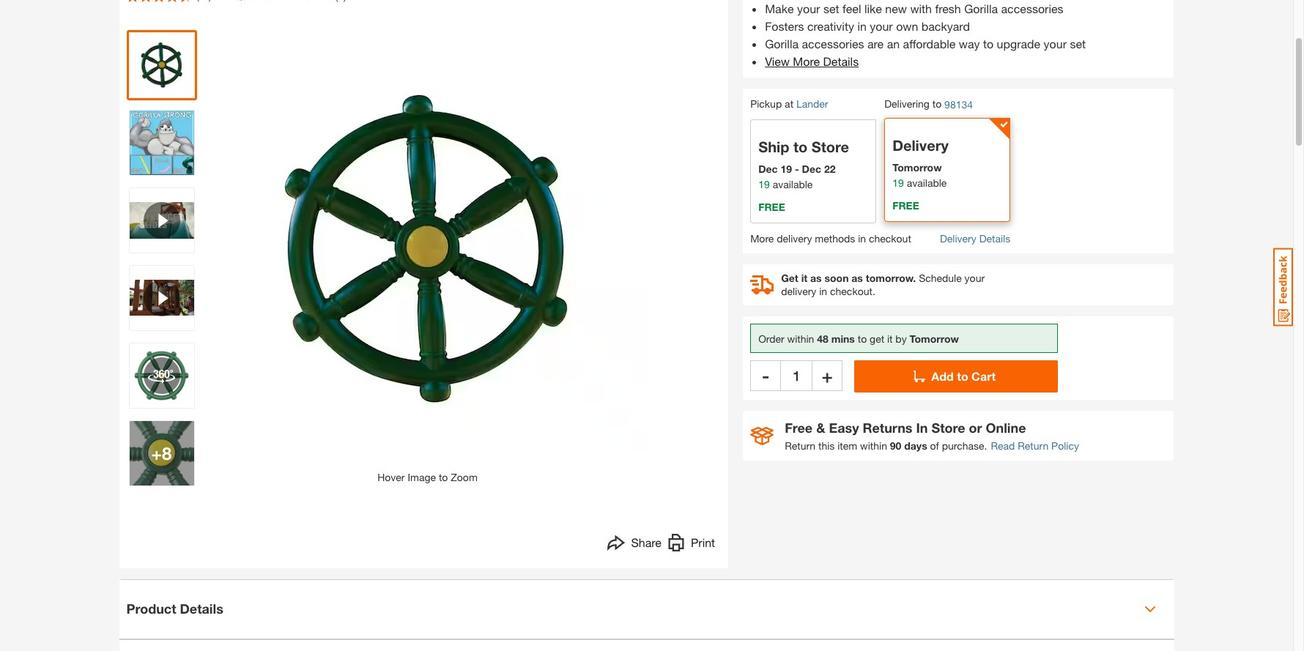 Task type: vqa. For each thing, say whether or not it's contained in the screenshot.
left the one
no



Task type: locate. For each thing, give the bounding box(es) containing it.
pickup at lander
[[751, 98, 829, 110]]

- down order
[[763, 366, 769, 386]]

lander
[[797, 98, 829, 110]]

accessories down creativity
[[802, 37, 865, 51]]

1 vertical spatial delivery
[[940, 233, 977, 245]]

tomorrow.
[[866, 272, 916, 285]]

read return policy link
[[991, 439, 1080, 454]]

store inside "ship to store dec 19 - dec 22 19 available"
[[812, 139, 849, 156]]

in
[[858, 19, 867, 33], [858, 233, 866, 245], [820, 285, 828, 298]]

more right the view
[[793, 55, 820, 68]]

free down "ship to store dec 19 - dec 22 19 available"
[[759, 201, 786, 213]]

0 vertical spatial delivery
[[893, 137, 949, 154]]

1 vertical spatial store
[[932, 420, 966, 436]]

delivery down get
[[781, 285, 817, 298]]

upgrade
[[997, 37, 1041, 51]]

way
[[959, 37, 980, 51]]

read
[[991, 440, 1015, 452]]

delivery details
[[940, 233, 1011, 245]]

an
[[887, 37, 900, 51]]

as left soon
[[811, 272, 822, 285]]

to left 98134 link
[[933, 98, 942, 110]]

0 horizontal spatial details
[[180, 601, 223, 617]]

1 vertical spatial -
[[763, 366, 769, 386]]

0 vertical spatial set
[[824, 2, 840, 16]]

0 horizontal spatial +
[[151, 443, 162, 464]]

1 as from the left
[[811, 272, 822, 285]]

+
[[822, 366, 833, 386], [151, 443, 162, 464]]

0 vertical spatial more
[[793, 55, 820, 68]]

available up checkout at the right
[[907, 177, 947, 189]]

share
[[631, 535, 662, 549]]

dec left "22"
[[802, 163, 822, 175]]

add to cart button
[[855, 361, 1059, 393]]

tomorrow
[[893, 161, 942, 174], [910, 333, 959, 345]]

it left by
[[888, 333, 893, 345]]

gorilla right fresh
[[965, 2, 998, 16]]

with
[[911, 2, 932, 16]]

2 horizontal spatial details
[[980, 233, 1011, 245]]

tomorrow right by
[[910, 333, 959, 345]]

1 vertical spatial within
[[861, 440, 888, 452]]

1 vertical spatial tomorrow
[[910, 333, 959, 345]]

0 horizontal spatial return
[[785, 440, 816, 452]]

0 horizontal spatial -
[[763, 366, 769, 386]]

like
[[865, 2, 882, 16]]

None field
[[781, 361, 812, 392]]

1 vertical spatial it
[[888, 333, 893, 345]]

19 inside delivery tomorrow 19 available
[[893, 177, 904, 189]]

1 return from the left
[[785, 440, 816, 452]]

+ inside 'button'
[[822, 366, 833, 386]]

0 vertical spatial gorilla
[[965, 2, 998, 16]]

2 dec from the left
[[802, 163, 822, 175]]

2 horizontal spatial 19
[[893, 177, 904, 189]]

at
[[785, 98, 794, 110]]

1 horizontal spatial it
[[888, 333, 893, 345]]

return right read
[[1018, 440, 1049, 452]]

1 vertical spatial more
[[751, 233, 774, 245]]

1 horizontal spatial more
[[793, 55, 820, 68]]

delivering to 98134
[[885, 98, 973, 111]]

it right get
[[802, 272, 808, 285]]

delivery
[[777, 233, 812, 245], [781, 285, 817, 298]]

details for product details
[[180, 601, 223, 617]]

1 horizontal spatial free
[[893, 200, 920, 212]]

within left 48
[[788, 333, 815, 345]]

policy
[[1052, 440, 1080, 452]]

new
[[886, 2, 907, 16]]

purchase.
[[942, 440, 988, 452]]

details for delivery details
[[980, 233, 1011, 245]]

gorilla down "fosters"
[[765, 37, 799, 51]]

set right upgrade
[[1070, 37, 1086, 51]]

add to cart
[[932, 370, 996, 384]]

dec down ship
[[759, 163, 778, 175]]

to
[[984, 37, 994, 51], [933, 98, 942, 110], [794, 139, 808, 156], [858, 333, 867, 345], [957, 370, 969, 384], [439, 471, 448, 483]]

1 horizontal spatial gorilla
[[965, 2, 998, 16]]

of
[[931, 440, 939, 452]]

in down feel on the top of the page
[[858, 19, 867, 33]]

- inside button
[[763, 366, 769, 386]]

accessories up upgrade
[[1002, 2, 1064, 16]]

your right upgrade
[[1044, 37, 1067, 51]]

your up are
[[870, 19, 893, 33]]

0 horizontal spatial within
[[788, 333, 815, 345]]

+ button
[[812, 361, 843, 392]]

1 horizontal spatial set
[[1070, 37, 1086, 51]]

set up creativity
[[824, 2, 840, 16]]

delivery
[[893, 137, 949, 154], [940, 233, 977, 245]]

48
[[817, 333, 829, 345]]

to right 'add'
[[957, 370, 969, 384]]

0 vertical spatial it
[[802, 272, 808, 285]]

8
[[162, 443, 172, 464]]

98134
[[945, 98, 973, 111]]

- left "22"
[[795, 163, 799, 175]]

your right schedule
[[965, 272, 985, 285]]

return down free on the right bottom of the page
[[785, 440, 816, 452]]

0 vertical spatial tomorrow
[[893, 161, 942, 174]]

1 horizontal spatial details
[[824, 55, 859, 68]]

1 horizontal spatial -
[[795, 163, 799, 175]]

0 vertical spatial delivery
[[777, 233, 812, 245]]

free
[[785, 420, 813, 436]]

1 vertical spatial delivery
[[781, 285, 817, 298]]

0 horizontal spatial free
[[759, 201, 786, 213]]

+ for + 8
[[151, 443, 162, 464]]

online
[[986, 420, 1027, 436]]

more left methods
[[751, 233, 774, 245]]

to right way
[[984, 37, 994, 51]]

add
[[932, 370, 954, 384]]

0 vertical spatial accessories
[[1002, 2, 1064, 16]]

4.5 stars image
[[126, 0, 191, 2]]

in down soon
[[820, 285, 828, 298]]

1 vertical spatial in
[[858, 233, 866, 245]]

0 vertical spatial within
[[788, 333, 815, 345]]

delivering
[[885, 98, 930, 110]]

return
[[785, 440, 816, 452], [1018, 440, 1049, 452]]

delivery inside button
[[940, 233, 977, 245]]

free up checkout at the right
[[893, 200, 920, 212]]

0 vertical spatial -
[[795, 163, 799, 175]]

details inside 'product details' "button"
[[180, 601, 223, 617]]

your
[[797, 2, 820, 16], [870, 19, 893, 33], [1044, 37, 1067, 51], [965, 272, 985, 285]]

0 horizontal spatial store
[[812, 139, 849, 156]]

1 vertical spatial details
[[980, 233, 1011, 245]]

details inside delivery details button
[[980, 233, 1011, 245]]

0 vertical spatial +
[[822, 366, 833, 386]]

to right ship
[[794, 139, 808, 156]]

delivery down delivering to 98134
[[893, 137, 949, 154]]

-
[[795, 163, 799, 175], [763, 366, 769, 386]]

2 return from the left
[[1018, 440, 1049, 452]]

available down ship
[[773, 178, 813, 191]]

methods
[[815, 233, 856, 245]]

1 vertical spatial +
[[151, 443, 162, 464]]

to left zoom
[[439, 471, 448, 483]]

98134 link
[[945, 97, 973, 112]]

1 horizontal spatial accessories
[[1002, 2, 1064, 16]]

1 vertical spatial set
[[1070, 37, 1086, 51]]

0 vertical spatial store
[[812, 139, 849, 156]]

0 vertical spatial in
[[858, 19, 867, 33]]

details
[[824, 55, 859, 68], [980, 233, 1011, 245], [180, 601, 223, 617]]

store up "22"
[[812, 139, 849, 156]]

available
[[907, 177, 947, 189], [773, 178, 813, 191]]

to inside delivering to 98134
[[933, 98, 942, 110]]

store up of
[[932, 420, 966, 436]]

more
[[793, 55, 820, 68], [751, 233, 774, 245]]

1 horizontal spatial +
[[822, 366, 833, 386]]

1 horizontal spatial store
[[932, 420, 966, 436]]

your up creativity
[[797, 2, 820, 16]]

tomorrow inside delivery tomorrow 19 available
[[893, 161, 942, 174]]

0 horizontal spatial set
[[824, 2, 840, 16]]

1 horizontal spatial return
[[1018, 440, 1049, 452]]

affordable
[[903, 37, 956, 51]]

2 vertical spatial details
[[180, 601, 223, 617]]

checkout
[[869, 233, 912, 245]]

accessories
[[1002, 2, 1064, 16], [802, 37, 865, 51]]

1 vertical spatial accessories
[[802, 37, 865, 51]]

within
[[788, 333, 815, 345], [861, 440, 888, 452]]

0 horizontal spatial gorilla
[[765, 37, 799, 51]]

within left 90
[[861, 440, 888, 452]]

free
[[893, 200, 920, 212], [759, 201, 786, 213]]

to inside make your set feel like new with fresh gorilla accessories fosters creativity in your own backyard gorilla accessories are an affordable way to upgrade your set view more details
[[984, 37, 994, 51]]

19
[[781, 163, 792, 175], [893, 177, 904, 189], [759, 178, 770, 191]]

0 horizontal spatial available
[[773, 178, 813, 191]]

0 vertical spatial details
[[824, 55, 859, 68]]

details inside make your set feel like new with fresh gorilla accessories fosters creativity in your own backyard gorilla accessories are an affordable way to upgrade your set view more details
[[824, 55, 859, 68]]

as
[[811, 272, 822, 285], [852, 272, 863, 285]]

1 horizontal spatial as
[[852, 272, 863, 285]]

feedback link image
[[1274, 248, 1294, 327]]

backyard
[[922, 19, 970, 33]]

dec
[[759, 163, 778, 175], [802, 163, 822, 175]]

in right methods
[[858, 233, 866, 245]]

0 horizontal spatial dec
[[759, 163, 778, 175]]

order
[[759, 333, 785, 345]]

1 horizontal spatial dec
[[802, 163, 822, 175]]

by
[[896, 333, 907, 345]]

- inside "ship to store dec 19 - dec 22 19 available"
[[795, 163, 799, 175]]

in inside "schedule your delivery in checkout."
[[820, 285, 828, 298]]

it
[[802, 272, 808, 285], [888, 333, 893, 345]]

delivery up schedule
[[940, 233, 977, 245]]

green gorilla playsets swing set accessories 07 0006 64.0 image
[[129, 33, 194, 97]]

0 horizontal spatial more
[[751, 233, 774, 245]]

1 horizontal spatial within
[[861, 440, 888, 452]]

0 horizontal spatial as
[[811, 272, 822, 285]]

to inside "ship to store dec 19 - dec 22 19 available"
[[794, 139, 808, 156]]

set
[[824, 2, 840, 16], [1070, 37, 1086, 51]]

delivery for delivery details
[[940, 233, 977, 245]]

delivery up get
[[777, 233, 812, 245]]

soon
[[825, 272, 849, 285]]

as up checkout.
[[852, 272, 863, 285]]

&
[[817, 420, 826, 436]]

tomorrow down delivering to 98134
[[893, 161, 942, 174]]

1 horizontal spatial available
[[907, 177, 947, 189]]

2 vertical spatial in
[[820, 285, 828, 298]]

gorilla
[[965, 2, 998, 16], [765, 37, 799, 51]]

hover image to zoom
[[378, 471, 478, 483]]

fresh
[[936, 2, 961, 16]]



Task type: describe. For each thing, give the bounding box(es) containing it.
more delivery methods in checkout
[[751, 233, 912, 245]]

1 dec from the left
[[759, 163, 778, 175]]

+ 8
[[151, 443, 172, 464]]

make
[[765, 2, 794, 16]]

pickup
[[751, 98, 782, 110]]

cart
[[972, 370, 996, 384]]

order within 48 mins to get it by tomorrow
[[759, 333, 959, 345]]

item
[[838, 440, 858, 452]]

easy
[[829, 420, 859, 436]]

checkout.
[[830, 285, 876, 298]]

schedule your delivery in checkout.
[[781, 272, 985, 298]]

caret image
[[1145, 604, 1156, 615]]

get it as soon as tomorrow.
[[781, 272, 916, 285]]

green gorilla playsets swing set accessories 07 0006 40.2 image
[[129, 421, 194, 486]]

in for checkout
[[858, 233, 866, 245]]

feel
[[843, 2, 862, 16]]

store inside free & easy returns in store or online return this item within 90 days of purchase. read return policy
[[932, 420, 966, 436]]

202409440_s01 image
[[129, 343, 194, 408]]

delivery details button
[[940, 231, 1011, 246]]

ship
[[759, 139, 790, 156]]

in for checkout.
[[820, 285, 828, 298]]

in inside make your set feel like new with fresh gorilla accessories fosters creativity in your own backyard gorilla accessories are an affordable way to upgrade your set view more details
[[858, 19, 867, 33]]

delivery inside "schedule your delivery in checkout."
[[781, 285, 817, 298]]

in
[[917, 420, 928, 436]]

fosters
[[765, 19, 804, 33]]

ship to store dec 19 - dec 22 19 available
[[759, 139, 849, 191]]

hover image to zoom button
[[208, 30, 648, 485]]

zoom
[[451, 471, 478, 483]]

0 horizontal spatial accessories
[[802, 37, 865, 51]]

6317221895112 image
[[129, 266, 194, 330]]

are
[[868, 37, 884, 51]]

delivery for delivery tomorrow 19 available
[[893, 137, 949, 154]]

2 as from the left
[[852, 272, 863, 285]]

product
[[126, 601, 176, 617]]

icon image
[[751, 427, 774, 445]]

within inside free & easy returns in store or online return this item within 90 days of purchase. read return policy
[[861, 440, 888, 452]]

0 horizontal spatial it
[[802, 272, 808, 285]]

product details
[[126, 601, 223, 617]]

creativity
[[808, 19, 855, 33]]

own
[[896, 19, 919, 33]]

share button
[[608, 534, 662, 555]]

free for tomorrow
[[893, 200, 920, 212]]

or
[[969, 420, 983, 436]]

returns
[[863, 420, 913, 436]]

print button
[[668, 534, 715, 555]]

available inside "ship to store dec 19 - dec 22 19 available"
[[773, 178, 813, 191]]

90
[[890, 440, 902, 452]]

22
[[824, 163, 836, 175]]

to left get
[[858, 333, 867, 345]]

view more details link
[[765, 55, 859, 68]]

free for to
[[759, 201, 786, 213]]

schedule
[[919, 272, 962, 285]]

mins
[[832, 333, 855, 345]]

hover
[[378, 471, 405, 483]]

delivery tomorrow 19 available
[[893, 137, 949, 189]]

get
[[781, 272, 799, 285]]

5988218005001 image
[[129, 188, 194, 253]]

available inside delivery tomorrow 19 available
[[907, 177, 947, 189]]

view
[[765, 55, 790, 68]]

get
[[870, 333, 885, 345]]

days
[[905, 440, 928, 452]]

lander button
[[797, 98, 829, 110]]

your inside "schedule your delivery in checkout."
[[965, 272, 985, 285]]

product details button
[[119, 580, 1175, 639]]

more inside make your set feel like new with fresh gorilla accessories fosters creativity in your own backyard gorilla accessories are an affordable way to upgrade your set view more details
[[793, 55, 820, 68]]

free & easy returns in store or online return this item within 90 days of purchase. read return policy
[[785, 420, 1080, 452]]

image
[[408, 471, 436, 483]]

1 horizontal spatial 19
[[781, 163, 792, 175]]

green gorilla playsets swing set accessories 07 0006 e1.1 image
[[129, 110, 194, 175]]

+ for +
[[822, 366, 833, 386]]

- button
[[751, 361, 781, 392]]

0 horizontal spatial 19
[[759, 178, 770, 191]]

print
[[691, 535, 715, 549]]

1 vertical spatial gorilla
[[765, 37, 799, 51]]

make your set feel like new with fresh gorilla accessories fosters creativity in your own backyard gorilla accessories are an affordable way to upgrade your set view more details
[[765, 2, 1086, 68]]

to inside the add to cart button
[[957, 370, 969, 384]]

to inside hover image to zoom button
[[439, 471, 448, 483]]

this
[[819, 440, 835, 452]]



